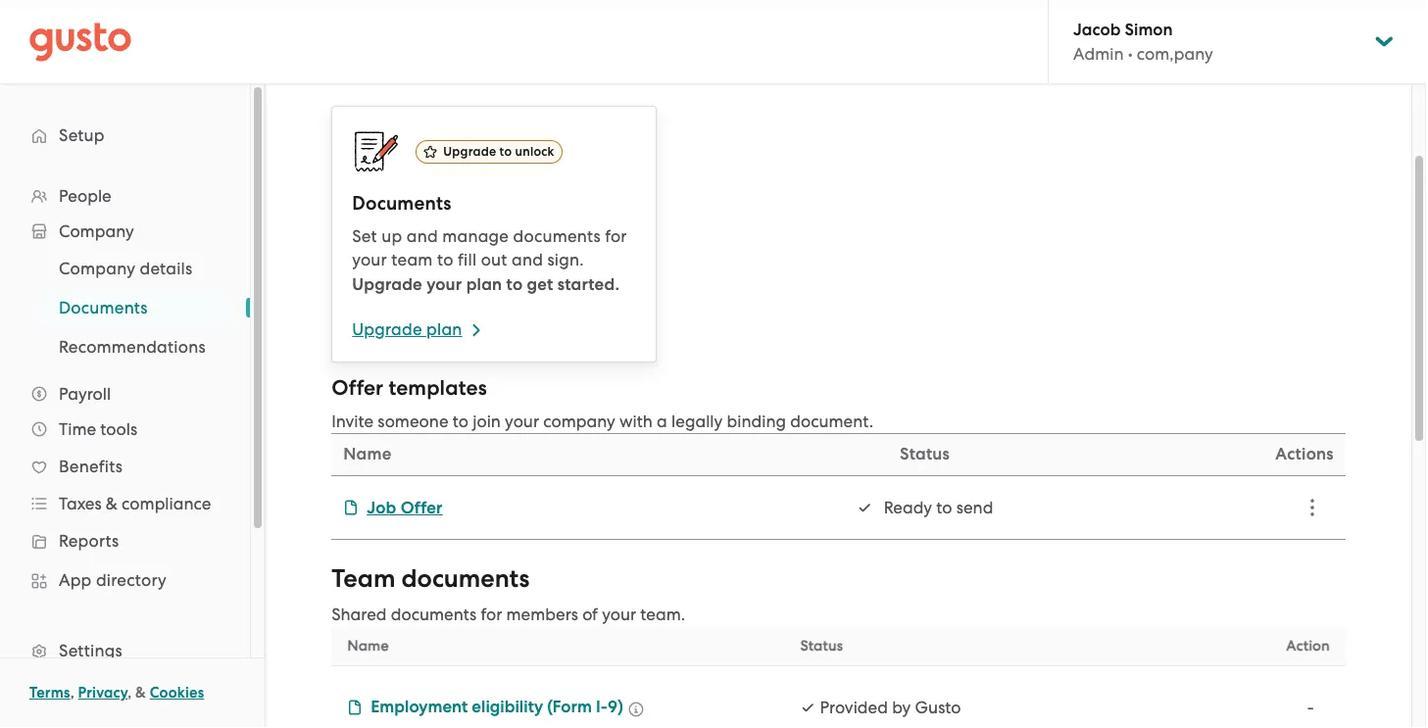 Task type: locate. For each thing, give the bounding box(es) containing it.
, left privacy link in the bottom of the page
[[70, 684, 74, 702]]

eligibility
[[472, 697, 543, 717]]

for
[[605, 226, 627, 246], [481, 605, 502, 624]]

details
[[140, 259, 192, 278]]

1 vertical spatial documents
[[401, 564, 530, 594]]

0 horizontal spatial plan
[[426, 320, 462, 339]]

2 company from the top
[[59, 259, 135, 278]]

taxes & compliance
[[59, 494, 211, 514]]

documents inside "set up and manage documents for your team to fill out and sign. upgrade your plan to get started."
[[513, 226, 601, 246]]

module__icon___go7vc image left employment
[[347, 700, 363, 715]]

up
[[381, 226, 402, 246]]

company down the "people"
[[59, 222, 134, 241]]

i-
[[596, 697, 608, 717]]

set
[[352, 226, 377, 246]]

terms
[[29, 684, 70, 702]]

•
[[1128, 44, 1133, 64]]

offer up invite
[[331, 375, 383, 401]]

setup
[[59, 125, 105, 145]]

& right taxes
[[106, 494, 118, 514]]

upgrade up offer templates
[[352, 320, 422, 339]]

0 vertical spatial upgrade
[[443, 144, 496, 159]]

team.
[[640, 605, 685, 624]]

1 vertical spatial status
[[800, 637, 843, 655]]

status up provided on the bottom right
[[800, 637, 843, 655]]

privacy
[[78, 684, 128, 702]]

upgrade for upgrade to unlock
[[443, 144, 496, 159]]

1 company from the top
[[59, 222, 134, 241]]

0 horizontal spatial &
[[106, 494, 118, 514]]

1 , from the left
[[70, 684, 74, 702]]

, down the settings link
[[128, 684, 132, 702]]

documents up up
[[352, 192, 452, 215]]

someone
[[378, 412, 448, 431]]

company details
[[59, 259, 192, 278]]

for left members
[[481, 605, 502, 624]]

simon
[[1125, 20, 1173, 40]]

0 vertical spatial plan
[[466, 274, 502, 295]]

1 vertical spatial company
[[59, 259, 135, 278]]

name down invite
[[343, 444, 392, 465]]

manage
[[442, 226, 509, 246]]

documents link
[[35, 290, 230, 325]]

company inside company details link
[[59, 259, 135, 278]]

action
[[1286, 637, 1330, 655]]

upgrade left 'unlock'
[[443, 144, 496, 159]]

module__icon___go7vc image right 9)
[[628, 702, 644, 717]]

2 list from the top
[[0, 249, 250, 367]]

0 vertical spatial offer
[[331, 375, 383, 401]]

documents up sign.
[[513, 226, 601, 246]]

invite
[[331, 412, 374, 431]]

tools
[[100, 419, 137, 439]]

documents
[[513, 226, 601, 246], [401, 564, 530, 594], [391, 605, 477, 624]]

0 vertical spatial documents
[[352, 192, 452, 215]]

and up get at the top left of page
[[512, 250, 543, 270]]

plan down out
[[466, 274, 502, 295]]

0 vertical spatial status
[[900, 444, 950, 465]]

to
[[499, 144, 512, 159], [437, 250, 453, 270], [506, 274, 523, 295], [453, 412, 468, 431], [936, 498, 952, 518]]

company
[[59, 222, 134, 241], [59, 259, 135, 278]]

com,pany
[[1137, 44, 1213, 64]]

your
[[352, 250, 387, 270], [426, 274, 462, 295], [505, 412, 539, 431], [602, 605, 636, 624]]

upgrade
[[443, 144, 496, 159], [352, 274, 422, 295], [352, 320, 422, 339]]

1 list from the top
[[0, 178, 250, 727]]

1 vertical spatial &
[[135, 684, 146, 702]]

list containing people
[[0, 178, 250, 727]]

1 horizontal spatial and
[[512, 250, 543, 270]]

documents up shared documents for members of your team.
[[401, 564, 530, 594]]

documents down company details
[[59, 298, 148, 318]]

actions
[[1275, 444, 1334, 465]]

recommendations link
[[35, 329, 230, 365]]

directory
[[96, 570, 167, 590]]

documents
[[352, 192, 452, 215], [59, 298, 148, 318]]

,
[[70, 684, 74, 702], [128, 684, 132, 702]]

0 vertical spatial documents
[[513, 226, 601, 246]]

0 vertical spatial for
[[605, 226, 627, 246]]

module__icon___go7vc image
[[347, 700, 363, 715], [628, 702, 644, 717]]

1 horizontal spatial status
[[900, 444, 950, 465]]

documents down team documents
[[391, 605, 477, 624]]

-
[[1307, 698, 1314, 717]]

app
[[59, 570, 92, 590]]

people button
[[20, 178, 230, 214]]

0 horizontal spatial documents
[[59, 298, 148, 318]]

shared
[[331, 605, 387, 624]]

upgrade down team
[[352, 274, 422, 295]]

name down shared
[[347, 637, 389, 655]]

employment eligibility (form i-9)
[[371, 697, 623, 717]]

binding
[[727, 412, 786, 431]]

2 , from the left
[[128, 684, 132, 702]]

status for action
[[800, 637, 843, 655]]

0 horizontal spatial and
[[406, 226, 438, 246]]

status
[[900, 444, 950, 465], [800, 637, 843, 655]]

1 horizontal spatial ,
[[128, 684, 132, 702]]

1 vertical spatial upgrade
[[352, 274, 422, 295]]

home image
[[29, 22, 131, 61]]

jacob simon admin • com,pany
[[1073, 20, 1213, 64]]

company down company dropdown button
[[59, 259, 135, 278]]

setup link
[[20, 118, 230, 153]]

0 horizontal spatial ,
[[70, 684, 74, 702]]

company details link
[[35, 251, 230, 286]]

ready
[[884, 498, 932, 518]]

to left get at the top left of page
[[506, 274, 523, 295]]

0 horizontal spatial offer
[[331, 375, 383, 401]]

&
[[106, 494, 118, 514], [135, 684, 146, 702]]

list
[[0, 178, 250, 727], [0, 249, 250, 367]]

terms link
[[29, 684, 70, 702]]

invite someone to join your company with a legally binding document.
[[331, 412, 873, 431]]

to left fill
[[437, 250, 453, 270]]

offer right job at the left bottom
[[401, 497, 443, 518]]

and
[[406, 226, 438, 246], [512, 250, 543, 270]]

team documents
[[331, 564, 530, 594]]

1 vertical spatial name
[[347, 637, 389, 655]]

plan
[[466, 274, 502, 295], [426, 320, 462, 339]]

1 horizontal spatial offer
[[401, 497, 443, 518]]

for up started.
[[605, 226, 627, 246]]

0 horizontal spatial for
[[481, 605, 502, 624]]

and up team
[[406, 226, 438, 246]]

benefits link
[[20, 449, 230, 484]]

out
[[481, 250, 507, 270]]

provided
[[820, 698, 888, 717]]

legally
[[671, 412, 723, 431]]

company
[[543, 412, 615, 431]]

employment
[[371, 697, 468, 717]]

team
[[391, 250, 433, 270]]

9)
[[608, 697, 623, 717]]

gusto
[[915, 698, 961, 717]]

1 vertical spatial documents
[[59, 298, 148, 318]]

cookies button
[[150, 681, 204, 705]]

1 horizontal spatial plan
[[466, 274, 502, 295]]

unlock
[[515, 144, 554, 159]]

taxes
[[59, 494, 102, 514]]

your down fill
[[426, 274, 462, 295]]

1 vertical spatial offer
[[401, 497, 443, 518]]

0 horizontal spatial module__icon___go7vc image
[[347, 700, 363, 715]]

1 vertical spatial plan
[[426, 320, 462, 339]]

name
[[343, 444, 392, 465], [347, 637, 389, 655]]

2 vertical spatial upgrade
[[352, 320, 422, 339]]

0 horizontal spatial status
[[800, 637, 843, 655]]

time
[[59, 419, 96, 439]]

job offer
[[367, 497, 443, 518]]

company inside company dropdown button
[[59, 222, 134, 241]]

to left 'unlock'
[[499, 144, 512, 159]]

your right join
[[505, 412, 539, 431]]

0 vertical spatial and
[[406, 226, 438, 246]]

documents for shared documents for members of your team.
[[391, 605, 477, 624]]

2 vertical spatial documents
[[391, 605, 477, 624]]

upgrade for upgrade plan
[[352, 320, 422, 339]]

time tools
[[59, 419, 137, 439]]

0 vertical spatial name
[[343, 444, 392, 465]]

offer
[[331, 375, 383, 401], [401, 497, 443, 518]]

& left cookies
[[135, 684, 146, 702]]

app directory
[[59, 570, 167, 590]]

0 vertical spatial &
[[106, 494, 118, 514]]

0 vertical spatial company
[[59, 222, 134, 241]]

status up ready to send
[[900, 444, 950, 465]]

plan up templates
[[426, 320, 462, 339]]

1 horizontal spatial for
[[605, 226, 627, 246]]



Task type: describe. For each thing, give the bounding box(es) containing it.
1 vertical spatial and
[[512, 250, 543, 270]]

set up and manage documents for your team to fill out and sign. upgrade your plan to get started.
[[352, 226, 627, 295]]

sign.
[[547, 250, 584, 270]]

ready to send
[[884, 498, 993, 518]]

1 horizontal spatial documents
[[352, 192, 452, 215]]

1 horizontal spatial module__icon___go7vc image
[[628, 702, 644, 717]]

documents for team documents
[[401, 564, 530, 594]]

plan inside "set up and manage documents for your team to fill out and sign. upgrade your plan to get started."
[[466, 274, 502, 295]]

payroll
[[59, 384, 111, 404]]

send
[[956, 498, 993, 518]]

(form
[[547, 697, 592, 717]]

people
[[59, 186, 111, 206]]

your down set
[[352, 250, 387, 270]]

1 horizontal spatial &
[[135, 684, 146, 702]]

document.
[[790, 412, 873, 431]]

benefits
[[59, 457, 123, 476]]

fill
[[458, 250, 477, 270]]

payroll button
[[20, 376, 230, 412]]

documents inside list
[[59, 298, 148, 318]]

name for actions
[[343, 444, 392, 465]]

upgrade to unlock
[[443, 144, 554, 159]]

status for actions
[[900, 444, 950, 465]]

name for action
[[347, 637, 389, 655]]

gusto navigation element
[[0, 84, 250, 727]]

settings link
[[20, 633, 230, 668]]

get
[[527, 274, 553, 295]]

jacob
[[1073, 20, 1121, 40]]

templates
[[388, 375, 487, 401]]

module__icon___go7vc image inside employment eligibility (form i-9) link
[[347, 700, 363, 715]]

admin
[[1073, 44, 1124, 64]]

a
[[657, 412, 667, 431]]

shared documents for members of your team.
[[331, 605, 685, 624]]

privacy link
[[78, 684, 128, 702]]

company for company
[[59, 222, 134, 241]]

time tools button
[[20, 412, 230, 447]]

cookies
[[150, 684, 204, 702]]

members
[[506, 605, 578, 624]]

company button
[[20, 214, 230, 249]]

to left send
[[936, 498, 952, 518]]

upgrade inside "set up and manage documents for your team to fill out and sign. upgrade your plan to get started."
[[352, 274, 422, 295]]

compliance
[[122, 494, 211, 514]]

recommendations
[[59, 337, 206, 357]]

taxes & compliance button
[[20, 486, 230, 521]]

upgrade plan
[[352, 320, 462, 339]]

reports
[[59, 531, 119, 551]]

& inside dropdown button
[[106, 494, 118, 514]]

to left join
[[453, 412, 468, 431]]

by
[[892, 698, 911, 717]]

app directory link
[[20, 563, 230, 598]]

started.
[[557, 274, 620, 295]]

join
[[473, 412, 501, 431]]

your right of in the bottom left of the page
[[602, 605, 636, 624]]

provided by gusto
[[820, 698, 961, 717]]

for inside "set up and manage documents for your team to fill out and sign. upgrade your plan to get started."
[[605, 226, 627, 246]]

with
[[619, 412, 653, 431]]

employment eligibility (form i-9) link
[[347, 696, 623, 720]]

job offer link
[[343, 497, 443, 518]]

offer templates
[[331, 375, 487, 401]]

1 vertical spatial for
[[481, 605, 502, 624]]

list containing company details
[[0, 249, 250, 367]]

reports link
[[20, 523, 230, 559]]

terms , privacy , & cookies
[[29, 684, 204, 702]]

team
[[331, 564, 395, 594]]

company for company details
[[59, 259, 135, 278]]

settings
[[59, 641, 122, 661]]

of
[[582, 605, 598, 624]]

job
[[367, 497, 396, 518]]



Task type: vqa. For each thing, say whether or not it's contained in the screenshot.
HAVE associated with What to have ready
no



